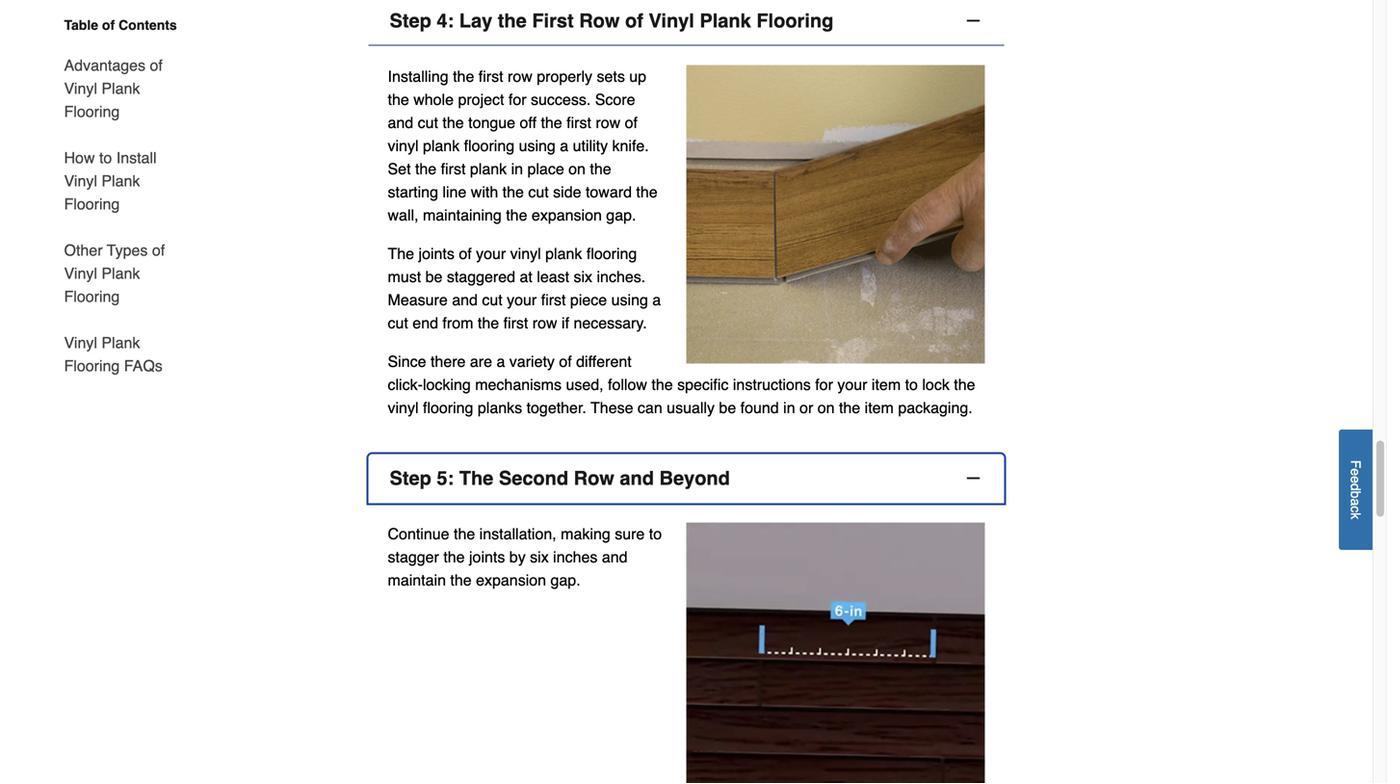 Task type: describe. For each thing, give the bounding box(es) containing it.
project
[[458, 90, 504, 108]]

with
[[471, 183, 498, 201]]

maintain
[[388, 571, 446, 589]]

installing the first row properly sets up the whole project for success. score and cut the tongue off the first row of vinyl plank flooring using a utility knife. set the first plank in place on the starting line with the cut side toward the wall, maintaining the expansion gap.
[[388, 67, 658, 224]]

flooring inside vinyl plank flooring faqs
[[64, 357, 120, 375]]

of inside installing the first row properly sets up the whole project for success. score and cut the tongue off the first row of vinyl plank flooring using a utility knife. set the first plank in place on the starting line with the cut side toward the wall, maintaining the expansion gap.
[[625, 114, 638, 131]]

second
[[499, 467, 568, 489]]

cut left end
[[388, 314, 408, 332]]

for inside since there are a variety of different click-locking mechanisms used, follow the specific instructions for your item to lock the vinyl flooring planks together.  these can usually be found in or on the item packaging.
[[815, 376, 833, 393]]

the down installing
[[388, 90, 409, 108]]

specific
[[677, 376, 729, 393]]

packaging.
[[898, 399, 973, 417]]

or
[[800, 399, 813, 417]]

step for step 5: the second row and beyond
[[390, 467, 431, 489]]

to inside 'continue the installation, making sure to stagger the joints by six inches and maintain the expansion gap.'
[[649, 525, 662, 543]]

necessary.
[[574, 314, 647, 332]]

together.
[[527, 399, 587, 417]]

1 vertical spatial row
[[574, 467, 615, 489]]

advantages of vinyl plank flooring link
[[64, 42, 193, 135]]

planks
[[478, 399, 522, 417]]

continue
[[388, 525, 449, 543]]

first up utility
[[567, 114, 591, 131]]

least
[[537, 268, 569, 286]]

place
[[527, 160, 564, 178]]

b
[[1348, 491, 1364, 498]]

the right maintaining
[[506, 206, 527, 224]]

end
[[413, 314, 438, 332]]

first
[[532, 9, 574, 32]]

vinyl inside installing the first row properly sets up the whole project for success. score and cut the tongue off the first row of vinyl plank flooring using a utility knife. set the first plank in place on the starting line with the cut side toward the wall, maintaining the expansion gap.
[[388, 137, 419, 154]]

the right maintain
[[450, 571, 472, 589]]

knife.
[[612, 137, 649, 154]]

the joints of your vinyl plank flooring must be staggered at least six inches. measure and cut your first piece using a cut end from the first row if necessary.
[[388, 245, 661, 332]]

0 vertical spatial row
[[579, 9, 620, 32]]

plank inside "other types of vinyl plank flooring"
[[101, 264, 140, 282]]

mechanisms
[[475, 376, 562, 393]]

and inside the joints of your vinyl plank flooring must be staggered at least six inches. measure and cut your first piece using a cut end from the first row if necessary.
[[452, 291, 478, 309]]

other
[[64, 241, 103, 259]]

table of contents
[[64, 17, 177, 33]]

the up can
[[652, 376, 673, 393]]

other types of vinyl plank flooring link
[[64, 227, 193, 320]]

flooring inside "other types of vinyl plank flooring"
[[64, 288, 120, 305]]

measure
[[388, 291, 448, 309]]

the up project
[[453, 67, 474, 85]]

click-
[[388, 376, 423, 393]]

stagger
[[388, 548, 439, 566]]

5:
[[437, 467, 454, 489]]

score
[[595, 90, 635, 108]]

and inside 'continue the installation, making sure to stagger the joints by six inches and maintain the expansion gap.'
[[602, 548, 628, 566]]

installing
[[388, 67, 449, 85]]

k
[[1348, 513, 1364, 519]]

step 4: lay the first row of  vinyl plank flooring
[[390, 9, 834, 32]]

flooring inside "advantages of vinyl plank flooring"
[[64, 103, 120, 120]]

in inside since there are a variety of different click-locking mechanisms used, follow the specific instructions for your item to lock the vinyl flooring planks together.  these can usually be found in or on the item packaging.
[[783, 399, 795, 417]]

flooring inside the how to install vinyl plank flooring
[[64, 195, 120, 213]]

1 vertical spatial row
[[596, 114, 621, 131]]

vinyl inside the joints of your vinyl plank flooring must be staggered at least six inches. measure and cut your first piece using a cut end from the first row if necessary.
[[510, 245, 541, 262]]

can
[[638, 399, 663, 417]]

the right or at bottom
[[839, 399, 861, 417]]

side
[[553, 183, 581, 201]]

c
[[1348, 506, 1364, 513]]

by
[[509, 548, 526, 566]]

different
[[576, 352, 632, 370]]

inches.
[[597, 268, 646, 286]]

six inside the joints of your vinyl plank flooring must be staggered at least six inches. measure and cut your first piece using a cut end from the first row if necessary.
[[574, 268, 593, 286]]

starting
[[388, 183, 438, 201]]

six inside 'continue the installation, making sure to stagger the joints by six inches and maintain the expansion gap.'
[[530, 548, 549, 566]]

advantages of vinyl plank flooring
[[64, 56, 163, 120]]

first down least
[[541, 291, 566, 309]]

locking
[[423, 376, 471, 393]]

expansion inside 'continue the installation, making sure to stagger the joints by six inches and maintain the expansion gap.'
[[476, 571, 546, 589]]

wall,
[[388, 206, 419, 224]]

staggering the floor joint graphic. image
[[686, 523, 985, 783]]

the right with
[[503, 183, 524, 201]]

flooring inside the joints of your vinyl plank flooring must be staggered at least six inches. measure and cut your first piece using a cut end from the first row if necessary.
[[587, 245, 637, 262]]

flooring inside installing the first row properly sets up the whole project for success. score and cut the tongue off the first row of vinyl plank flooring using a utility knife. set the first plank in place on the starting line with the cut side toward the wall, maintaining the expansion gap.
[[464, 137, 515, 154]]

plank inside button
[[700, 9, 751, 32]]

vinyl inside the how to install vinyl plank flooring
[[64, 172, 97, 190]]

lock
[[922, 376, 950, 393]]

off
[[520, 114, 537, 131]]

cut down "place"
[[528, 183, 549, 201]]

continue the installation, making sure to stagger the joints by six inches and maintain the expansion gap.
[[388, 525, 662, 589]]

f e e d b a c k button
[[1339, 430, 1373, 550]]

follow
[[608, 376, 647, 393]]

since
[[388, 352, 426, 370]]

instructions
[[733, 376, 811, 393]]

plank inside "advantages of vinyl plank flooring"
[[101, 79, 140, 97]]

vinyl inside vinyl plank flooring faqs
[[64, 334, 97, 352]]

if
[[562, 314, 569, 332]]

the right toward
[[636, 183, 658, 201]]

types
[[107, 241, 148, 259]]

gap. inside installing the first row properly sets up the whole project for success. score and cut the tongue off the first row of vinyl plank flooring using a utility knife. set the first plank in place on the starting line with the cut side toward the wall, maintaining the expansion gap.
[[606, 206, 636, 224]]

cut down whole on the left top of page
[[418, 114, 438, 131]]

advantages
[[64, 56, 145, 74]]

these
[[591, 399, 633, 417]]

piece
[[570, 291, 607, 309]]

flooring inside since there are a variety of different click-locking mechanisms used, follow the specific instructions for your item to lock the vinyl flooring planks together.  these can usually be found in or on the item packaging.
[[423, 399, 473, 417]]

table
[[64, 17, 98, 33]]

of inside "advantages of vinyl plank flooring"
[[150, 56, 163, 74]]

faqs
[[124, 357, 163, 375]]

a inside installing the first row properly sets up the whole project for success. score and cut the tongue off the first row of vinyl plank flooring using a utility knife. set the first plank in place on the starting line with the cut side toward the wall, maintaining the expansion gap.
[[560, 137, 569, 154]]

properly
[[537, 67, 593, 85]]

d
[[1348, 483, 1364, 491]]

expansion inside installing the first row properly sets up the whole project for success. score and cut the tongue off the first row of vinyl plank flooring using a utility knife. set the first plank in place on the starting line with the cut side toward the wall, maintaining the expansion gap.
[[532, 206, 602, 224]]

lay
[[459, 9, 492, 32]]

0 horizontal spatial your
[[476, 245, 506, 262]]

success.
[[531, 90, 591, 108]]

the inside button
[[498, 9, 527, 32]]

how
[[64, 149, 95, 167]]



Task type: vqa. For each thing, say whether or not it's contained in the screenshot.
Wall Lighting
no



Task type: locate. For each thing, give the bounding box(es) containing it.
step left "5:"
[[390, 467, 431, 489]]

are
[[470, 352, 492, 370]]

plank up with
[[470, 160, 507, 178]]

sure
[[615, 525, 645, 543]]

and inside installing the first row properly sets up the whole project for success. score and cut the tongue off the first row of vinyl plank flooring using a utility knife. set the first plank in place on the starting line with the cut side toward the wall, maintaining the expansion gap.
[[388, 114, 413, 131]]

0 vertical spatial six
[[574, 268, 593, 286]]

staggered
[[447, 268, 515, 286]]

expansion down side
[[532, 206, 602, 224]]

plank down whole on the left top of page
[[423, 137, 460, 154]]

on right or at bottom
[[818, 399, 835, 417]]

0 horizontal spatial on
[[569, 160, 586, 178]]

minus image inside step 4: lay the first row of  vinyl plank flooring button
[[964, 11, 983, 30]]

0 horizontal spatial gap.
[[551, 571, 581, 589]]

0 horizontal spatial in
[[511, 160, 523, 178]]

e
[[1348, 468, 1364, 476], [1348, 476, 1364, 483]]

from
[[443, 314, 473, 332]]

gap. inside 'continue the installation, making sure to stagger the joints by six inches and maintain the expansion gap.'
[[551, 571, 581, 589]]

your up staggered
[[476, 245, 506, 262]]

beyond
[[659, 467, 730, 489]]

to inside the how to install vinyl plank flooring
[[99, 149, 112, 167]]

2 horizontal spatial your
[[838, 376, 868, 393]]

0 horizontal spatial joints
[[419, 245, 455, 262]]

1 horizontal spatial your
[[507, 291, 537, 309]]

tongue
[[468, 114, 515, 131]]

a inside the joints of your vinyl plank flooring must be staggered at least six inches. measure and cut your first piece using a cut end from the first row if necessary.
[[653, 291, 661, 309]]

1 vertical spatial the
[[459, 467, 494, 489]]

on
[[569, 160, 586, 178], [818, 399, 835, 417]]

0 horizontal spatial six
[[530, 548, 549, 566]]

f
[[1348, 460, 1364, 468]]

0 horizontal spatial plank
[[423, 137, 460, 154]]

1 horizontal spatial the
[[459, 467, 494, 489]]

0 vertical spatial gap.
[[606, 206, 636, 224]]

for
[[509, 90, 527, 108], [815, 376, 833, 393]]

making
[[561, 525, 611, 543]]

1 vertical spatial be
[[719, 399, 736, 417]]

be left found
[[719, 399, 736, 417]]

six
[[574, 268, 593, 286], [530, 548, 549, 566]]

the right stagger
[[443, 548, 465, 566]]

line
[[443, 183, 467, 201]]

1 vertical spatial to
[[905, 376, 918, 393]]

step left 4:
[[390, 9, 431, 32]]

1 vertical spatial on
[[818, 399, 835, 417]]

0 vertical spatial your
[[476, 245, 506, 262]]

laying vinyl plank flooring. image
[[686, 65, 985, 364]]

how to install vinyl plank flooring link
[[64, 135, 193, 227]]

cut down staggered
[[482, 291, 503, 309]]

used,
[[566, 376, 604, 393]]

the right continue
[[454, 525, 475, 543]]

1 vertical spatial flooring
[[587, 245, 637, 262]]

for right the instructions on the right of the page
[[815, 376, 833, 393]]

vinyl up set
[[388, 137, 419, 154]]

and up from
[[452, 291, 478, 309]]

maintaining
[[423, 206, 502, 224]]

the up starting
[[415, 160, 437, 178]]

a right are
[[497, 352, 505, 370]]

there
[[431, 352, 466, 370]]

2 vertical spatial row
[[533, 314, 557, 332]]

1 vertical spatial joints
[[469, 548, 505, 566]]

0 horizontal spatial using
[[519, 137, 556, 154]]

and inside step 5: the second row and beyond button
[[620, 467, 654, 489]]

flooring
[[757, 9, 834, 32], [64, 103, 120, 120], [64, 195, 120, 213], [64, 288, 120, 305], [64, 357, 120, 375]]

be
[[425, 268, 443, 286], [719, 399, 736, 417]]

2 horizontal spatial to
[[905, 376, 918, 393]]

row down score
[[596, 114, 621, 131]]

and up sure
[[620, 467, 654, 489]]

to right how
[[99, 149, 112, 167]]

1 horizontal spatial joints
[[469, 548, 505, 566]]

gap.
[[606, 206, 636, 224], [551, 571, 581, 589]]

six right by at the left of page
[[530, 548, 549, 566]]

2 vertical spatial your
[[838, 376, 868, 393]]

vinyl inside since there are a variety of different click-locking mechanisms used, follow the specific instructions for your item to lock the vinyl flooring planks together.  these can usually be found in or on the item packaging.
[[388, 399, 419, 417]]

row left properly
[[508, 67, 533, 85]]

up
[[629, 67, 646, 85]]

1 vertical spatial for
[[815, 376, 833, 393]]

step for step 4: lay the first row of  vinyl plank flooring
[[390, 9, 431, 32]]

the right "5:"
[[459, 467, 494, 489]]

contents
[[119, 17, 177, 33]]

2 minus image from the top
[[964, 469, 983, 488]]

0 vertical spatial minus image
[[964, 11, 983, 30]]

flooring down tongue
[[464, 137, 515, 154]]

vinyl inside "advantages of vinyl plank flooring"
[[64, 79, 97, 97]]

on inside since there are a variety of different click-locking mechanisms used, follow the specific instructions for your item to lock the vinyl flooring planks together.  these can usually be found in or on the item packaging.
[[818, 399, 835, 417]]

at
[[520, 268, 533, 286]]

1 minus image from the top
[[964, 11, 983, 30]]

variety
[[509, 352, 555, 370]]

row
[[508, 67, 533, 85], [596, 114, 621, 131], [533, 314, 557, 332]]

1 vertical spatial your
[[507, 291, 537, 309]]

of down contents
[[150, 56, 163, 74]]

minus image
[[964, 11, 983, 30], [964, 469, 983, 488]]

2 vertical spatial flooring
[[423, 399, 473, 417]]

2 horizontal spatial plank
[[545, 245, 582, 262]]

1 vertical spatial step
[[390, 467, 431, 489]]

using inside the joints of your vinyl plank flooring must be staggered at least six inches. measure and cut your first piece using a cut end from the first row if necessary.
[[611, 291, 648, 309]]

step 4: lay the first row of  vinyl plank flooring button
[[368, 0, 1004, 46]]

expansion down by at the left of page
[[476, 571, 546, 589]]

0 vertical spatial to
[[99, 149, 112, 167]]

to
[[99, 149, 112, 167], [905, 376, 918, 393], [649, 525, 662, 543]]

gap. down inches
[[551, 571, 581, 589]]

first up line
[[441, 160, 466, 178]]

and down whole on the left top of page
[[388, 114, 413, 131]]

whole
[[413, 90, 454, 108]]

of right types
[[152, 241, 165, 259]]

your down at
[[507, 291, 537, 309]]

flooring inside button
[[757, 9, 834, 32]]

of up used,
[[559, 352, 572, 370]]

0 horizontal spatial for
[[509, 90, 527, 108]]

and down sure
[[602, 548, 628, 566]]

1 horizontal spatial be
[[719, 399, 736, 417]]

1 horizontal spatial six
[[574, 268, 593, 286]]

0 vertical spatial be
[[425, 268, 443, 286]]

step
[[390, 9, 431, 32], [390, 467, 431, 489]]

of up knife.
[[625, 114, 638, 131]]

2 step from the top
[[390, 467, 431, 489]]

0 horizontal spatial the
[[388, 245, 414, 262]]

minus image for step 4: lay the first row of  vinyl plank flooring
[[964, 11, 983, 30]]

the inside button
[[459, 467, 494, 489]]

0 vertical spatial the
[[388, 245, 414, 262]]

0 vertical spatial for
[[509, 90, 527, 108]]

for up off
[[509, 90, 527, 108]]

the right 'lock'
[[954, 376, 975, 393]]

in left "place"
[[511, 160, 523, 178]]

2 vertical spatial plank
[[545, 245, 582, 262]]

of right table
[[102, 17, 115, 33]]

a right piece
[[653, 291, 661, 309]]

on up side
[[569, 160, 586, 178]]

2 vertical spatial vinyl
[[388, 399, 419, 417]]

0 vertical spatial using
[[519, 137, 556, 154]]

gap. down toward
[[606, 206, 636, 224]]

0 vertical spatial vinyl
[[388, 137, 419, 154]]

inches
[[553, 548, 598, 566]]

0 vertical spatial item
[[872, 376, 901, 393]]

e up d at the right bottom
[[1348, 468, 1364, 476]]

the up toward
[[590, 160, 611, 178]]

of inside "other types of vinyl plank flooring"
[[152, 241, 165, 259]]

0 vertical spatial row
[[508, 67, 533, 85]]

0 vertical spatial in
[[511, 160, 523, 178]]

installation,
[[479, 525, 557, 543]]

1 vertical spatial item
[[865, 399, 894, 417]]

for inside installing the first row properly sets up the whole project for success. score and cut the tongue off the first row of vinyl plank flooring using a utility knife. set the first plank in place on the starting line with the cut side toward the wall, maintaining the expansion gap.
[[509, 90, 527, 108]]

toward
[[586, 183, 632, 201]]

row left if
[[533, 314, 557, 332]]

1 vertical spatial gap.
[[551, 571, 581, 589]]

be inside since there are a variety of different click-locking mechanisms used, follow the specific instructions for your item to lock the vinyl flooring planks together.  these can usually be found in or on the item packaging.
[[719, 399, 736, 417]]

of up up
[[625, 9, 643, 32]]

step 5: the second row and beyond
[[390, 467, 730, 489]]

plank inside the how to install vinyl plank flooring
[[101, 172, 140, 190]]

item left packaging.
[[865, 399, 894, 417]]

of inside button
[[625, 9, 643, 32]]

0 vertical spatial flooring
[[464, 137, 515, 154]]

row inside the joints of your vinyl plank flooring must be staggered at least six inches. measure and cut your first piece using a cut end from the first row if necessary.
[[533, 314, 557, 332]]

0 vertical spatial expansion
[[532, 206, 602, 224]]

joints left by at the left of page
[[469, 548, 505, 566]]

in
[[511, 160, 523, 178], [783, 399, 795, 417]]

table of contents element
[[49, 15, 193, 378]]

and
[[388, 114, 413, 131], [452, 291, 478, 309], [620, 467, 654, 489], [602, 548, 628, 566]]

be inside the joints of your vinyl plank flooring must be staggered at least six inches. measure and cut your first piece using a cut end from the first row if necessary.
[[425, 268, 443, 286]]

item left 'lock'
[[872, 376, 901, 393]]

step 5: the second row and beyond button
[[368, 454, 1004, 503]]

0 vertical spatial on
[[569, 160, 586, 178]]

set
[[388, 160, 411, 178]]

0 horizontal spatial to
[[99, 149, 112, 167]]

flooring
[[464, 137, 515, 154], [587, 245, 637, 262], [423, 399, 473, 417]]

the right from
[[478, 314, 499, 332]]

1 horizontal spatial for
[[815, 376, 833, 393]]

the up must
[[388, 245, 414, 262]]

sets
[[597, 67, 625, 85]]

a left utility
[[560, 137, 569, 154]]

1 horizontal spatial gap.
[[606, 206, 636, 224]]

using down inches.
[[611, 291, 648, 309]]

plank up least
[[545, 245, 582, 262]]

found
[[741, 399, 779, 417]]

a up k
[[1348, 498, 1364, 506]]

the inside the joints of your vinyl plank flooring must be staggered at least six inches. measure and cut your first piece using a cut end from the first row if necessary.
[[388, 245, 414, 262]]

the
[[498, 9, 527, 32], [453, 67, 474, 85], [388, 90, 409, 108], [443, 114, 464, 131], [541, 114, 562, 131], [415, 160, 437, 178], [590, 160, 611, 178], [503, 183, 524, 201], [636, 183, 658, 201], [506, 206, 527, 224], [478, 314, 499, 332], [652, 376, 673, 393], [954, 376, 975, 393], [839, 399, 861, 417], [454, 525, 475, 543], [443, 548, 465, 566], [450, 571, 472, 589]]

1 horizontal spatial on
[[818, 399, 835, 417]]

1 vertical spatial in
[[783, 399, 795, 417]]

to inside since there are a variety of different click-locking mechanisms used, follow the specific instructions for your item to lock the vinyl flooring planks together.  these can usually be found in or on the item packaging.
[[905, 376, 918, 393]]

usually
[[667, 399, 715, 417]]

0 vertical spatial joints
[[419, 245, 455, 262]]

1 vertical spatial six
[[530, 548, 549, 566]]

1 horizontal spatial plank
[[470, 160, 507, 178]]

minus image inside step 5: the second row and beyond button
[[964, 469, 983, 488]]

of
[[625, 9, 643, 32], [102, 17, 115, 33], [150, 56, 163, 74], [625, 114, 638, 131], [152, 241, 165, 259], [459, 245, 472, 262], [559, 352, 572, 370]]

vinyl plank flooring faqs
[[64, 334, 163, 375]]

of inside the joints of your vinyl plank flooring must be staggered at least six inches. measure and cut your first piece using a cut end from the first row if necessary.
[[459, 245, 472, 262]]

0 horizontal spatial be
[[425, 268, 443, 286]]

your right the instructions on the right of the page
[[838, 376, 868, 393]]

vinyl up at
[[510, 245, 541, 262]]

of up staggered
[[459, 245, 472, 262]]

plank inside vinyl plank flooring faqs
[[101, 334, 140, 352]]

in left or at bottom
[[783, 399, 795, 417]]

your inside since there are a variety of different click-locking mechanisms used, follow the specific instructions for your item to lock the vinyl flooring planks together.  these can usually be found in or on the item packaging.
[[838, 376, 868, 393]]

to right sure
[[649, 525, 662, 543]]

the right lay
[[498, 9, 527, 32]]

be up "measure"
[[425, 268, 443, 286]]

item
[[872, 376, 901, 393], [865, 399, 894, 417]]

how to install vinyl plank flooring
[[64, 149, 157, 213]]

joints inside the joints of your vinyl plank flooring must be staggered at least six inches. measure and cut your first piece using a cut end from the first row if necessary.
[[419, 245, 455, 262]]

using inside installing the first row properly sets up the whole project for success. score and cut the tongue off the first row of vinyl plank flooring using a utility knife. set the first plank in place on the starting line with the cut side toward the wall, maintaining the expansion gap.
[[519, 137, 556, 154]]

plank inside the joints of your vinyl plank flooring must be staggered at least six inches. measure and cut your first piece using a cut end from the first row if necessary.
[[545, 245, 582, 262]]

0 vertical spatial plank
[[423, 137, 460, 154]]

first up project
[[479, 67, 503, 85]]

using
[[519, 137, 556, 154], [611, 291, 648, 309]]

2 vertical spatial to
[[649, 525, 662, 543]]

1 vertical spatial vinyl
[[510, 245, 541, 262]]

must
[[388, 268, 421, 286]]

the right off
[[541, 114, 562, 131]]

1 horizontal spatial using
[[611, 291, 648, 309]]

1 vertical spatial minus image
[[964, 469, 983, 488]]

of inside since there are a variety of different click-locking mechanisms used, follow the specific instructions for your item to lock the vinyl flooring planks together.  these can usually be found in or on the item packaging.
[[559, 352, 572, 370]]

row right first
[[579, 9, 620, 32]]

a inside f e e d b a c k button
[[1348, 498, 1364, 506]]

six up piece
[[574, 268, 593, 286]]

on inside installing the first row properly sets up the whole project for success. score and cut the tongue off the first row of vinyl plank flooring using a utility knife. set the first plank in place on the starting line with the cut side toward the wall, maintaining the expansion gap.
[[569, 160, 586, 178]]

1 vertical spatial using
[[611, 291, 648, 309]]

vinyl plank flooring faqs link
[[64, 320, 193, 378]]

plank
[[423, 137, 460, 154], [470, 160, 507, 178], [545, 245, 582, 262]]

1 step from the top
[[390, 9, 431, 32]]

other types of vinyl plank flooring
[[64, 241, 165, 305]]

minus image for step 5: the second row and beyond
[[964, 469, 983, 488]]

first up variety
[[503, 314, 528, 332]]

flooring down locking
[[423, 399, 473, 417]]

1 e from the top
[[1348, 468, 1364, 476]]

utility
[[573, 137, 608, 154]]

row up making
[[574, 467, 615, 489]]

your
[[476, 245, 506, 262], [507, 291, 537, 309], [838, 376, 868, 393]]

vinyl down click-
[[388, 399, 419, 417]]

expansion
[[532, 206, 602, 224], [476, 571, 546, 589]]

cut
[[418, 114, 438, 131], [528, 183, 549, 201], [482, 291, 503, 309], [388, 314, 408, 332]]

a inside since there are a variety of different click-locking mechanisms used, follow the specific instructions for your item to lock the vinyl flooring planks together.  these can usually be found in or on the item packaging.
[[497, 352, 505, 370]]

e up b
[[1348, 476, 1364, 483]]

to left 'lock'
[[905, 376, 918, 393]]

vinyl inside button
[[649, 9, 694, 32]]

vinyl inside "other types of vinyl plank flooring"
[[64, 264, 97, 282]]

the down whole on the left top of page
[[443, 114, 464, 131]]

1 vertical spatial expansion
[[476, 571, 546, 589]]

using up "place"
[[519, 137, 556, 154]]

f e e d b a c k
[[1348, 460, 1364, 519]]

first
[[479, 67, 503, 85], [567, 114, 591, 131], [441, 160, 466, 178], [541, 291, 566, 309], [503, 314, 528, 332]]

the inside the joints of your vinyl plank flooring must be staggered at least six inches. measure and cut your first piece using a cut end from the first row if necessary.
[[478, 314, 499, 332]]

1 horizontal spatial to
[[649, 525, 662, 543]]

2 e from the top
[[1348, 476, 1364, 483]]

4:
[[437, 9, 454, 32]]

joints up must
[[419, 245, 455, 262]]

1 horizontal spatial in
[[783, 399, 795, 417]]

0 vertical spatial step
[[390, 9, 431, 32]]

joints inside 'continue the installation, making sure to stagger the joints by six inches and maintain the expansion gap.'
[[469, 548, 505, 566]]

install
[[116, 149, 157, 167]]

1 vertical spatial plank
[[470, 160, 507, 178]]

in inside installing the first row properly sets up the whole project for success. score and cut the tongue off the first row of vinyl plank flooring using a utility knife. set the first plank in place on the starting line with the cut side toward the wall, maintaining the expansion gap.
[[511, 160, 523, 178]]

since there are a variety of different click-locking mechanisms used, follow the specific instructions for your item to lock the vinyl flooring planks together.  these can usually be found in or on the item packaging.
[[388, 352, 975, 417]]

flooring up inches.
[[587, 245, 637, 262]]



